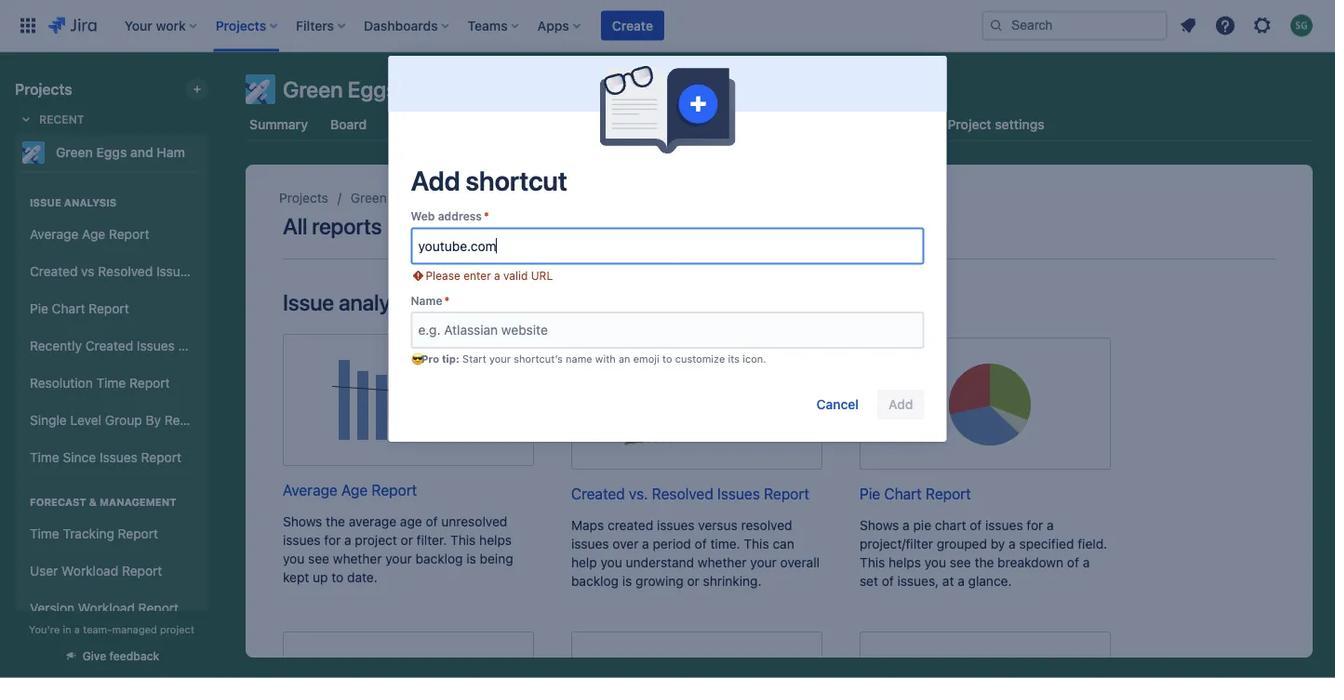 Task type: describe. For each thing, give the bounding box(es) containing it.
1 vertical spatial analysis
[[339, 289, 417, 315]]

being
[[480, 551, 513, 567]]

your for created vs. resolved issues report
[[750, 555, 777, 570]]

error image
[[411, 268, 426, 283]]

user
[[30, 563, 58, 579]]

issues inside tab list
[[707, 117, 746, 132]]

all
[[283, 213, 307, 239]]

your for average age report
[[385, 551, 412, 567]]

1 vertical spatial created
[[85, 338, 133, 354]]

unresolved
[[441, 514, 507, 529]]

issues inside shows a pie chart of issues for a project/filter grouped by a specified field. this helps you see the breakdown of a set of issues, at a glance.
[[985, 518, 1023, 533]]

board link
[[327, 108, 370, 141]]

add shortcut dialog
[[388, 56, 947, 442]]

the inside shows a pie chart of issues for a project/filter grouped by a specified field. this helps you see the breakdown of a set of issues, at a glance.
[[975, 555, 994, 570]]

1 vertical spatial eggs
[[96, 145, 127, 160]]

backlog inside shows the average age of unresolved issues for a project or filter. this helps you see whether your backlog is being kept up to date.
[[415, 551, 463, 567]]

forms
[[586, 117, 625, 132]]

created vs resolved issues report
[[30, 264, 238, 279]]

group containing time tracking report
[[22, 476, 201, 633]]

pages
[[647, 117, 684, 132]]

growing
[[636, 573, 684, 589]]

summary link
[[246, 108, 312, 141]]

1 horizontal spatial green
[[283, 76, 343, 102]]

whether for report
[[333, 551, 382, 567]]

please enter a valid url
[[426, 269, 553, 282]]

add
[[411, 165, 460, 196]]

average age report inside group
[[30, 227, 149, 242]]

for inside shows the average age of unresolved issues for a project or filter. this helps you see whether your backlog is being kept up to date.
[[324, 533, 341, 548]]

0 vertical spatial eggs
[[348, 76, 397, 102]]

chart
[[935, 518, 966, 533]]

for inside shows a pie chart of issues for a project/filter grouped by a specified field. this helps you see the breakdown of a set of issues, at a glance.
[[1027, 518, 1043, 533]]

enter
[[464, 269, 491, 282]]

recently created issues report
[[30, 338, 219, 354]]

by
[[146, 413, 161, 428]]

board
[[330, 117, 367, 132]]

shortcut
[[466, 165, 567, 196]]

primary element
[[11, 0, 982, 52]]

0 vertical spatial and
[[402, 76, 440, 102]]

give
[[83, 650, 106, 663]]

0 horizontal spatial pie chart report link
[[22, 290, 201, 328]]

create button
[[601, 11, 664, 40]]

project inside shows the average age of unresolved issues for a project or filter. this helps you see whether your backlog is being kept up to date.
[[355, 533, 397, 548]]

your inside add shortcut dialog
[[489, 353, 511, 365]]

1 vertical spatial issue analysis
[[283, 289, 417, 315]]

helps inside shows a pie chart of issues for a project/filter grouped by a specified field. this helps you see the breakdown of a set of issues, at a glance.
[[889, 555, 921, 570]]

version workload report link
[[22, 590, 201, 627]]

versus
[[698, 518, 738, 533]]

a right at
[[958, 573, 965, 589]]

group
[[105, 413, 142, 428]]

0 horizontal spatial issue
[[30, 197, 61, 209]]

with
[[595, 353, 616, 365]]

1 horizontal spatial projects
[[279, 190, 328, 206]]

shows the average age of unresolved issues for a project or filter. this helps you see whether your backlog is being kept up to date.
[[283, 514, 513, 585]]

created vs. resolved issues report
[[571, 485, 809, 503]]

e.g. http://www.atlassian.com url field
[[413, 229, 923, 263]]

management
[[100, 496, 176, 508]]

of right set
[[882, 573, 894, 589]]

😎pro
[[411, 353, 439, 365]]

of up grouped
[[970, 518, 982, 533]]

emoji
[[633, 353, 660, 365]]

Search field
[[982, 11, 1168, 40]]

vs.
[[629, 485, 648, 503]]

0 vertical spatial green eggs and ham
[[283, 76, 491, 102]]

report inside the version workload report link
[[138, 601, 179, 616]]

single
[[30, 413, 67, 428]]

report inside 'time since issues report' 'link'
[[141, 450, 181, 465]]

e.g. Atlassian website field
[[413, 314, 923, 347]]

or inside shows the average age of unresolved issues for a project or filter. this helps you see whether your backlog is being kept up to date.
[[401, 533, 413, 548]]

time since issues report link
[[22, 439, 201, 476]]

issues inside created vs. resolved issues report 'link'
[[717, 485, 760, 503]]

project settings
[[948, 117, 1045, 132]]

to inside add shortcut dialog
[[662, 353, 672, 365]]

up
[[313, 570, 328, 585]]

filter.
[[417, 533, 447, 548]]

address
[[438, 210, 482, 223]]

version
[[30, 601, 75, 616]]

url
[[531, 269, 553, 282]]

pie chart report inside group
[[30, 301, 129, 316]]

a left pie
[[903, 518, 910, 533]]

2 vertical spatial eggs
[[390, 190, 420, 206]]

single level group by report
[[30, 413, 205, 428]]

name
[[411, 294, 442, 307]]

a down field. in the bottom right of the page
[[1083, 555, 1090, 570]]

resolution time report link
[[22, 365, 201, 402]]

1 vertical spatial issue
[[283, 289, 334, 315]]

shrinking.
[[703, 573, 762, 589]]

resolved
[[741, 518, 792, 533]]

create banner
[[0, 0, 1335, 52]]

0 vertical spatial ham
[[444, 76, 491, 102]]

name
[[566, 353, 592, 365]]

maps created issues versus resolved issues over a period of time. this can help you understand whether your overall backlog is growing or shrinking.
[[571, 518, 820, 589]]

issues inside recently created issues report link
[[137, 338, 175, 354]]

list link
[[385, 108, 415, 141]]

report inside the user workload report link
[[122, 563, 162, 579]]

project/filter
[[860, 536, 933, 552]]

give feedback
[[83, 650, 159, 663]]

to inside shows the average age of unresolved issues for a project or filter. this helps you see whether your backlog is being kept up to date.
[[332, 570, 344, 585]]

see inside shows the average age of unresolved issues for a project or filter. this helps you see whether your backlog is being kept up to date.
[[308, 551, 329, 567]]

2 vertical spatial and
[[424, 190, 446, 206]]

2 vertical spatial green
[[351, 190, 387, 206]]

1 vertical spatial *
[[444, 294, 450, 307]]

recently
[[30, 338, 82, 354]]

level
[[70, 413, 101, 428]]

single level group by report link
[[22, 402, 205, 439]]

report inside "created vs resolved issues report" link
[[198, 264, 238, 279]]

forecast & management
[[30, 496, 176, 508]]

1 horizontal spatial pie
[[860, 485, 881, 503]]

date.
[[347, 570, 378, 585]]

settings
[[995, 117, 1045, 132]]

of down field. in the bottom right of the page
[[1067, 555, 1079, 570]]

forms link
[[582, 108, 628, 141]]

2 group from the top
[[22, 177, 238, 482]]

pages link
[[643, 108, 688, 141]]

help
[[571, 555, 597, 570]]

average
[[349, 514, 396, 529]]

tip:
[[442, 353, 460, 365]]

is inside shows the average age of unresolved issues for a project or filter. this helps you see whether your backlog is being kept up to date.
[[466, 551, 476, 567]]

age
[[400, 514, 422, 529]]

please
[[426, 269, 460, 282]]

backlog inside maps created issues versus resolved issues over a period of time. this can help you understand whether your overall backlog is growing or shrinking.
[[571, 573, 619, 589]]

tracking
[[63, 526, 114, 542]]

time since issues report
[[30, 450, 181, 465]]

managed
[[112, 623, 157, 636]]

period
[[653, 536, 691, 552]]

tab list containing summary
[[234, 108, 1324, 141]]

average inside group
[[30, 227, 78, 242]]

time for since
[[30, 450, 59, 465]]

field.
[[1078, 536, 1107, 552]]

0 horizontal spatial green
[[56, 145, 93, 160]]

search image
[[989, 18, 1004, 33]]

analysis inside group
[[64, 197, 117, 209]]

can
[[773, 536, 794, 552]]

helps inside shows the average age of unresolved issues for a project or filter. this helps you see whether your backlog is being kept up to date.
[[479, 533, 512, 548]]

1 horizontal spatial pie chart report
[[860, 485, 971, 503]]

shows for average
[[283, 514, 322, 529]]

issues,
[[897, 573, 939, 589]]

created vs. resolved issues report link
[[571, 338, 823, 505]]

created
[[608, 518, 653, 533]]

whether for resolved
[[698, 555, 747, 570]]

at
[[942, 573, 954, 589]]



Task type: locate. For each thing, give the bounding box(es) containing it.
projects link
[[279, 187, 328, 209]]

web address *
[[411, 210, 489, 223]]

2 vertical spatial green eggs and ham
[[351, 190, 477, 206]]

time down forecast
[[30, 526, 59, 542]]

0 vertical spatial average age report
[[30, 227, 149, 242]]

0 vertical spatial the
[[326, 514, 345, 529]]

0 horizontal spatial *
[[444, 294, 450, 307]]

issues inside "created vs resolved issues report" link
[[156, 264, 194, 279]]

grouped
[[937, 536, 987, 552]]

you inside shows the average age of unresolved issues for a project or filter. this helps you see whether your backlog is being kept up to date.
[[283, 551, 305, 567]]

0 horizontal spatial green eggs and ham link
[[15, 134, 201, 171]]

1 horizontal spatial the
[[975, 555, 994, 570]]

pie
[[30, 301, 48, 316], [860, 485, 881, 503]]

customize
[[675, 353, 725, 365]]

issue down the all
[[283, 289, 334, 315]]

average age report up vs on the left
[[30, 227, 149, 242]]

helps
[[479, 533, 512, 548], [889, 555, 921, 570]]

name *
[[411, 294, 450, 307]]

is
[[466, 551, 476, 567], [622, 573, 632, 589]]

your down can
[[750, 555, 777, 570]]

2 horizontal spatial this
[[860, 555, 885, 570]]

2 vertical spatial created
[[571, 485, 625, 503]]

whether up date.
[[333, 551, 382, 567]]

the up glance.
[[975, 555, 994, 570]]

0 vertical spatial backlog
[[415, 551, 463, 567]]

projects up collapse recent projects image
[[15, 80, 72, 98]]

tab list
[[234, 108, 1324, 141]]

you down over
[[601, 555, 622, 570]]

is left the growing on the bottom of page
[[622, 573, 632, 589]]

collapse recent projects image
[[15, 108, 37, 130]]

pie
[[913, 518, 931, 533]]

you inside maps created issues versus resolved issues over a period of time. this can help you understand whether your overall backlog is growing or shrinking.
[[601, 555, 622, 570]]

1 horizontal spatial backlog
[[571, 573, 619, 589]]

1 vertical spatial pie chart report link
[[860, 338, 1111, 505]]

1 horizontal spatial is
[[622, 573, 632, 589]]

to right emoji
[[662, 353, 672, 365]]

kept
[[283, 570, 309, 585]]

reports
[[312, 213, 382, 239]]

or
[[401, 533, 413, 548], [687, 573, 700, 589]]

forecast
[[30, 496, 86, 508]]

0 horizontal spatial the
[[326, 514, 345, 529]]

a right the in
[[74, 623, 80, 636]]

shows for pie
[[860, 518, 899, 533]]

0 vertical spatial time
[[96, 376, 126, 391]]

report inside single level group by report link
[[164, 413, 205, 428]]

&
[[89, 496, 97, 508]]

a up specified
[[1047, 518, 1054, 533]]

you for created
[[601, 555, 622, 570]]

created up resolution time report link
[[85, 338, 133, 354]]

issues up versus
[[717, 485, 760, 503]]

you up at
[[925, 555, 946, 570]]

of inside shows the average age of unresolved issues for a project or filter. this helps you see whether your backlog is being kept up to date.
[[426, 514, 438, 529]]

project settings link
[[944, 108, 1048, 141]]

0 horizontal spatial average age report
[[30, 227, 149, 242]]

1 horizontal spatial age
[[341, 482, 368, 499]]

your down 'age'
[[385, 551, 412, 567]]

report inside created vs. resolved issues report 'link'
[[764, 485, 809, 503]]

issues up period
[[657, 518, 695, 533]]

issues inside 'time since issues report' 'link'
[[100, 450, 138, 465]]

0 horizontal spatial you
[[283, 551, 305, 567]]

time inside 'time since issues report' 'link'
[[30, 450, 59, 465]]

1 horizontal spatial shows
[[860, 518, 899, 533]]

you're in a team-managed project
[[29, 623, 194, 636]]

is inside maps created issues versus resolved issues over a period of time. this can help you understand whether your overall backlog is growing or shrinking.
[[622, 573, 632, 589]]

analysis
[[64, 197, 117, 209], [339, 289, 417, 315]]

1 horizontal spatial chart
[[884, 485, 922, 503]]

report inside resolution time report link
[[129, 376, 170, 391]]

1 vertical spatial chart
[[884, 485, 922, 503]]

its
[[728, 353, 740, 365]]

this inside shows a pie chart of issues for a project/filter grouped by a specified field. this helps you see the breakdown of a set of issues, at a glance.
[[860, 555, 885, 570]]

team-
[[83, 623, 112, 636]]

0 horizontal spatial issue analysis
[[30, 197, 117, 209]]

issues up kept
[[283, 533, 321, 548]]

user workload report
[[30, 563, 162, 579]]

green eggs and ham up web in the left top of the page
[[351, 190, 477, 206]]

resolved right vs.
[[652, 485, 713, 503]]

0 horizontal spatial age
[[82, 227, 105, 242]]

1 horizontal spatial your
[[489, 353, 511, 365]]

report inside recently created issues report link
[[178, 338, 219, 354]]

green
[[283, 76, 343, 102], [56, 145, 93, 160], [351, 190, 387, 206]]

resolved for vs
[[98, 264, 153, 279]]

glance.
[[968, 573, 1012, 589]]

a right by
[[1009, 536, 1016, 552]]

chart inside group
[[52, 301, 85, 316]]

web
[[411, 210, 435, 223]]

1 horizontal spatial or
[[687, 573, 700, 589]]

issues up by
[[985, 518, 1023, 533]]

* right the address
[[484, 210, 489, 223]]

the
[[326, 514, 345, 529], [975, 555, 994, 570]]

0 vertical spatial is
[[466, 551, 476, 567]]

1 vertical spatial average
[[283, 482, 338, 499]]

1 horizontal spatial green eggs and ham link
[[351, 187, 477, 209]]

maps
[[571, 518, 604, 533]]

0 vertical spatial average
[[30, 227, 78, 242]]

resolution time report
[[30, 376, 170, 391]]

1 horizontal spatial created
[[85, 338, 133, 354]]

average age report up average
[[283, 482, 417, 499]]

0 vertical spatial analysis
[[64, 197, 117, 209]]

age up vs on the left
[[82, 227, 105, 242]]

report inside time tracking report link
[[118, 526, 158, 542]]

0 vertical spatial workload
[[62, 563, 118, 579]]

1 horizontal spatial resolved
[[652, 485, 713, 503]]

0 vertical spatial age
[[82, 227, 105, 242]]

add shortcut
[[411, 165, 567, 196]]

0 vertical spatial green
[[283, 76, 343, 102]]

analysis down error image
[[339, 289, 417, 315]]

created for created vs. resolved issues report
[[571, 485, 625, 503]]

group
[[22, 171, 238, 678], [22, 177, 238, 482], [22, 476, 201, 633]]

issues inside shows the average age of unresolved issues for a project or filter. this helps you see whether your backlog is being kept up to date.
[[283, 533, 321, 548]]

0 vertical spatial green eggs and ham link
[[15, 134, 201, 171]]

is left being
[[466, 551, 476, 567]]

pie chart report up pie
[[860, 485, 971, 503]]

0 horizontal spatial to
[[332, 570, 344, 585]]

user workload report link
[[22, 553, 201, 590]]

this down unresolved
[[450, 533, 476, 548]]

green down recent
[[56, 145, 93, 160]]

issue analysis down error image
[[283, 289, 417, 315]]

green up reports
[[351, 190, 387, 206]]

average up "created vs resolved issues report" link
[[30, 227, 78, 242]]

time inside time tracking report link
[[30, 526, 59, 542]]

you for average
[[283, 551, 305, 567]]

1 vertical spatial is
[[622, 573, 632, 589]]

understand
[[626, 555, 694, 570]]

project right managed
[[160, 623, 194, 636]]

chart up pie
[[884, 485, 922, 503]]

issues
[[657, 518, 695, 533], [985, 518, 1023, 533], [283, 533, 321, 548], [571, 536, 609, 552]]

0 horizontal spatial this
[[450, 533, 476, 548]]

*
[[484, 210, 489, 223], [444, 294, 450, 307]]

by
[[991, 536, 1005, 552]]

your right start
[[489, 353, 511, 365]]

1 group from the top
[[22, 171, 238, 678]]

shows up kept
[[283, 514, 322, 529]]

cancel
[[817, 397, 859, 412]]

time inside resolution time report link
[[96, 376, 126, 391]]

1 horizontal spatial for
[[1027, 518, 1043, 533]]

to
[[662, 353, 672, 365], [332, 570, 344, 585]]

pie inside group
[[30, 301, 48, 316]]

to right up
[[332, 570, 344, 585]]

1 vertical spatial green eggs and ham
[[56, 145, 185, 160]]

1 vertical spatial to
[[332, 570, 344, 585]]

of left time.
[[695, 536, 707, 552]]

0 vertical spatial issue analysis
[[30, 197, 117, 209]]

issues up resolution time report link
[[137, 338, 175, 354]]

0 vertical spatial or
[[401, 533, 413, 548]]

1 vertical spatial and
[[130, 145, 153, 160]]

0 vertical spatial average age report link
[[22, 216, 201, 253]]

vs
[[81, 264, 95, 279]]

2 vertical spatial ham
[[450, 190, 477, 206]]

or inside maps created issues versus resolved issues over a period of time. this can help you understand whether your overall backlog is growing or shrinking.
[[687, 573, 700, 589]]

pie up project/filter
[[860, 485, 881, 503]]

for up specified
[[1027, 518, 1043, 533]]

issue analysis
[[30, 197, 117, 209], [283, 289, 417, 315]]

green eggs and ham down recent
[[56, 145, 185, 160]]

you're
[[29, 623, 60, 636]]

list
[[389, 117, 411, 132]]

green eggs and ham link up web in the left top of the page
[[351, 187, 477, 209]]

this inside shows the average age of unresolved issues for a project or filter. this helps you see whether your backlog is being kept up to date.
[[450, 533, 476, 548]]

a inside shows the average age of unresolved issues for a project or filter. this helps you see whether your backlog is being kept up to date.
[[344, 533, 351, 548]]

issues down maps
[[571, 536, 609, 552]]

shows a pie chart of issues for a project/filter grouped by a specified field. this helps you see the breakdown of a set of issues, at a glance.
[[860, 518, 1107, 589]]

resolved right vs on the left
[[98, 264, 153, 279]]

whether inside shows the average age of unresolved issues for a project or filter. this helps you see whether your backlog is being kept up to date.
[[333, 551, 382, 567]]

create
[[612, 18, 653, 33]]

1 horizontal spatial see
[[950, 555, 971, 570]]

pie chart report down vs on the left
[[30, 301, 129, 316]]

workload for version
[[78, 601, 135, 616]]

cancel button
[[805, 390, 870, 420]]

issues down single level group by report
[[100, 450, 138, 465]]

your inside maps created issues versus resolved issues over a period of time. this can help you understand whether your overall backlog is growing or shrinking.
[[750, 555, 777, 570]]

project
[[948, 117, 991, 132]]

give feedback button
[[53, 641, 171, 671]]

created inside 'link'
[[571, 485, 625, 503]]

see
[[308, 551, 329, 567], [950, 555, 971, 570]]

helps down project/filter
[[889, 555, 921, 570]]

whether inside maps created issues versus resolved issues over a period of time. this can help you understand whether your overall backlog is growing or shrinking.
[[698, 555, 747, 570]]

0 vertical spatial projects
[[15, 80, 72, 98]]

pie up recently
[[30, 301, 48, 316]]

jira image
[[48, 14, 97, 37], [48, 14, 97, 37]]

since
[[63, 450, 96, 465]]

time tracking report link
[[22, 515, 201, 553]]

average up up
[[283, 482, 338, 499]]

shows inside shows the average age of unresolved issues for a project or filter. this helps you see whether your backlog is being kept up to date.
[[283, 514, 322, 529]]

1 horizontal spatial pie chart report link
[[860, 338, 1111, 505]]

valid
[[503, 269, 528, 282]]

* right name
[[444, 294, 450, 307]]

this down 'resolved'
[[744, 536, 769, 552]]

shortcut's
[[514, 353, 563, 365]]

helps up being
[[479, 533, 512, 548]]

icon.
[[743, 353, 766, 365]]

1 horizontal spatial average
[[283, 482, 338, 499]]

project down average
[[355, 533, 397, 548]]

the inside shows the average age of unresolved issues for a project or filter. this helps you see whether your backlog is being kept up to date.
[[326, 514, 345, 529]]

this inside maps created issues versus resolved issues over a period of time. this can help you understand whether your overall backlog is growing or shrinking.
[[744, 536, 769, 552]]

1 horizontal spatial average age report
[[283, 482, 417, 499]]

of up the filter.
[[426, 514, 438, 529]]

or down 'age'
[[401, 533, 413, 548]]

all reports
[[283, 213, 382, 239]]

your
[[489, 353, 511, 365], [385, 551, 412, 567], [750, 555, 777, 570]]

projects
[[15, 80, 72, 98], [279, 190, 328, 206]]

and
[[402, 76, 440, 102], [130, 145, 153, 160], [424, 190, 446, 206]]

you up kept
[[283, 551, 305, 567]]

0 horizontal spatial whether
[[333, 551, 382, 567]]

1 vertical spatial average age report link
[[283, 334, 534, 501]]

a inside maps created issues versus resolved issues over a period of time. this can help you understand whether your overall backlog is growing or shrinking.
[[642, 536, 649, 552]]

0 horizontal spatial pie chart report
[[30, 301, 129, 316]]

1 vertical spatial workload
[[78, 601, 135, 616]]

1 vertical spatial backlog
[[571, 573, 619, 589]]

resolved inside 'link'
[[652, 485, 713, 503]]

0 horizontal spatial backlog
[[415, 551, 463, 567]]

a left 'valid'
[[494, 269, 500, 282]]

set
[[860, 573, 878, 589]]

0 vertical spatial project
[[355, 533, 397, 548]]

1 vertical spatial green eggs and ham link
[[351, 187, 477, 209]]

a down average
[[344, 533, 351, 548]]

issue analysis inside group
[[30, 197, 117, 209]]

the left average
[[326, 514, 345, 529]]

shows up project/filter
[[860, 518, 899, 533]]

2 horizontal spatial you
[[925, 555, 946, 570]]

issues
[[707, 117, 746, 132], [156, 264, 194, 279], [137, 338, 175, 354], [100, 450, 138, 465], [717, 485, 760, 503]]

issues right 'pages'
[[707, 117, 746, 132]]

0 vertical spatial resolved
[[98, 264, 153, 279]]

resolved inside group
[[98, 264, 153, 279]]

see up up
[[308, 551, 329, 567]]

0 vertical spatial chart
[[52, 301, 85, 316]]

a right over
[[642, 536, 649, 552]]

age up average
[[341, 482, 368, 499]]

issue analysis up vs on the left
[[30, 197, 117, 209]]

projects up the all
[[279, 190, 328, 206]]

1 vertical spatial the
[[975, 555, 994, 570]]

workload for user
[[62, 563, 118, 579]]

1 vertical spatial projects
[[279, 190, 328, 206]]

time up single level group by report link
[[96, 376, 126, 391]]

0 horizontal spatial chart
[[52, 301, 85, 316]]

green up summary
[[283, 76, 343, 102]]

green eggs and ham link down recent
[[15, 134, 201, 171]]

1 vertical spatial pie
[[860, 485, 881, 503]]

backlog down the filter.
[[415, 551, 463, 567]]

version workload report
[[30, 601, 179, 616]]

0 horizontal spatial or
[[401, 533, 413, 548]]

issues right vs on the left
[[156, 264, 194, 279]]

see down grouped
[[950, 555, 971, 570]]

analysis up vs on the left
[[64, 197, 117, 209]]

3 group from the top
[[22, 476, 201, 633]]

time tracking report
[[30, 526, 158, 542]]

summary
[[249, 117, 308, 132]]

issue down recent
[[30, 197, 61, 209]]

1 vertical spatial age
[[341, 482, 368, 499]]

0 vertical spatial to
[[662, 353, 672, 365]]

green eggs and ham up list
[[283, 76, 491, 102]]

created left vs on the left
[[30, 264, 78, 279]]

2 horizontal spatial green
[[351, 190, 387, 206]]

for up up
[[324, 533, 341, 548]]

whether down time.
[[698, 555, 747, 570]]

1 horizontal spatial helps
[[889, 555, 921, 570]]

1 horizontal spatial *
[[484, 210, 489, 223]]

0 horizontal spatial average
[[30, 227, 78, 242]]

backlog down the help
[[571, 573, 619, 589]]

a inside add shortcut dialog
[[494, 269, 500, 282]]

time left since
[[30, 450, 59, 465]]

ham
[[444, 76, 491, 102], [157, 145, 185, 160], [450, 190, 477, 206]]

time.
[[710, 536, 740, 552]]

0 vertical spatial created
[[30, 264, 78, 279]]

workload down tracking
[[62, 563, 118, 579]]

1 vertical spatial project
[[160, 623, 194, 636]]

0 horizontal spatial resolved
[[98, 264, 153, 279]]

created up maps
[[571, 485, 625, 503]]

created for created vs resolved issues report
[[30, 264, 78, 279]]

whether
[[333, 551, 382, 567], [698, 555, 747, 570]]

workload
[[62, 563, 118, 579], [78, 601, 135, 616]]

0 horizontal spatial for
[[324, 533, 341, 548]]

or right the growing on the bottom of page
[[687, 573, 700, 589]]

0 horizontal spatial project
[[160, 623, 194, 636]]

you inside shows a pie chart of issues for a project/filter grouped by a specified field. this helps you see the breakdown of a set of issues, at a glance.
[[925, 555, 946, 570]]

resolution
[[30, 376, 93, 391]]

start
[[462, 353, 486, 365]]

0 vertical spatial *
[[484, 210, 489, 223]]

resolved for vs.
[[652, 485, 713, 503]]

recent
[[39, 113, 84, 126]]

1 vertical spatial ham
[[157, 145, 185, 160]]

this up set
[[860, 555, 885, 570]]

chart up recently
[[52, 301, 85, 316]]

2 horizontal spatial your
[[750, 555, 777, 570]]

of inside maps created issues versus resolved issues over a period of time. this can help you understand whether your overall backlog is growing or shrinking.
[[695, 536, 707, 552]]

over
[[613, 536, 639, 552]]

shows inside shows a pie chart of issues for a project/filter grouped by a specified field. this helps you see the breakdown of a set of issues, at a glance.
[[860, 518, 899, 533]]

overall
[[780, 555, 820, 570]]

see inside shows a pie chart of issues for a project/filter grouped by a specified field. this helps you see the breakdown of a set of issues, at a glance.
[[950, 555, 971, 570]]

time for tracking
[[30, 526, 59, 542]]

0 horizontal spatial your
[[385, 551, 412, 567]]

your inside shows the average age of unresolved issues for a project or filter. this helps you see whether your backlog is being kept up to date.
[[385, 551, 412, 567]]

shows
[[283, 514, 322, 529], [860, 518, 899, 533]]

0 vertical spatial pie chart report link
[[22, 290, 201, 328]]

2 vertical spatial time
[[30, 526, 59, 542]]

workload up you're in a team-managed project
[[78, 601, 135, 616]]

issues link
[[703, 108, 750, 141]]

eggs
[[348, 76, 397, 102], [96, 145, 127, 160], [390, 190, 420, 206]]

1 horizontal spatial project
[[355, 533, 397, 548]]

1 horizontal spatial issue analysis
[[283, 289, 417, 315]]

0 horizontal spatial average age report link
[[22, 216, 201, 253]]

tab
[[765, 108, 820, 141]]

1 horizontal spatial issue
[[283, 289, 334, 315]]

1 vertical spatial time
[[30, 450, 59, 465]]



Task type: vqa. For each thing, say whether or not it's contained in the screenshot.


